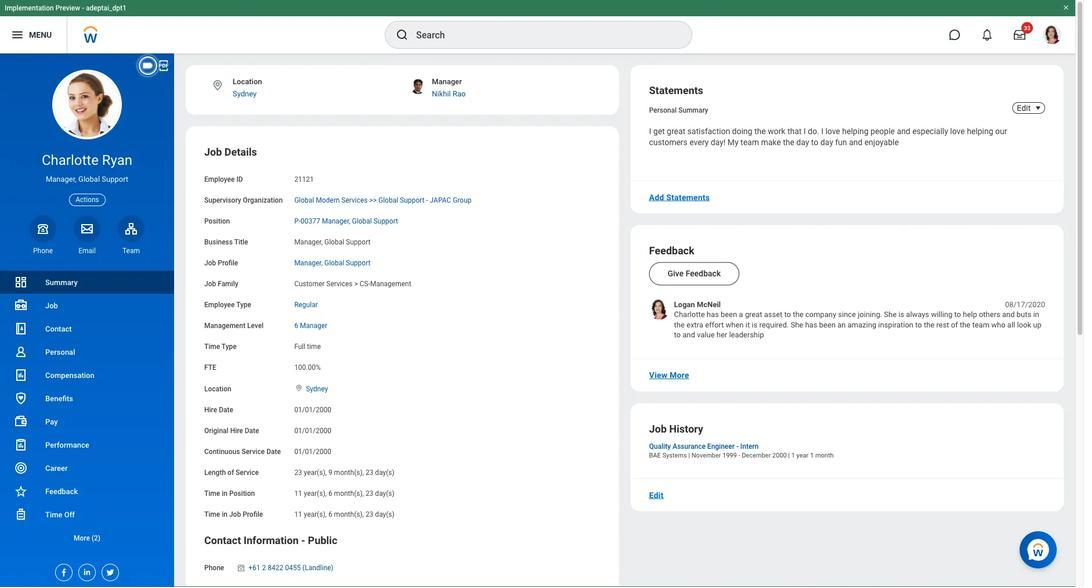 Task type: vqa. For each thing, say whether or not it's contained in the screenshot.


Task type: describe. For each thing, give the bounding box(es) containing it.
contact information - public button
[[204, 535, 338, 547]]

feedback image
[[14, 484, 28, 498]]

time for time in position
[[204, 489, 220, 498]]

satisfaction
[[688, 127, 731, 136]]

6 for time in position
[[329, 489, 333, 498]]

support inside "business title" element
[[346, 238, 371, 246]]

willing
[[932, 310, 953, 319]]

fte element
[[295, 357, 321, 372]]

job details group
[[204, 145, 601, 520]]

company
[[806, 310, 837, 319]]

compensation image
[[14, 368, 28, 382]]

global inside "business title" element
[[325, 238, 344, 246]]

mcneil
[[697, 300, 721, 309]]

2 i from the left
[[804, 127, 807, 136]]

0 vertical spatial statements
[[650, 85, 704, 97]]

benefits image
[[14, 391, 28, 405]]

joining.
[[859, 310, 883, 319]]

p-00377 manager, global support
[[295, 217, 398, 225]]

phone image inside phone popup button
[[35, 222, 51, 236]]

0 vertical spatial is
[[899, 310, 905, 319]]

view printable version (pdf) image
[[157, 59, 170, 72]]

more (2) button
[[0, 531, 174, 545]]

contact image
[[14, 322, 28, 336]]

summary link
[[0, 271, 174, 294]]

benefits link
[[0, 387, 174, 410]]

effort
[[706, 320, 724, 329]]

amazing
[[848, 320, 877, 329]]

view more button
[[645, 364, 694, 387]]

- right 1999
[[739, 451, 741, 459]]

title
[[234, 238, 248, 246]]

cs-
[[360, 280, 371, 288]]

+61 2 8422 0455 (landline)
[[249, 564, 334, 572]]

2000
[[773, 451, 787, 459]]

job down time in position in the bottom left of the page
[[229, 510, 241, 519]]

tag image
[[142, 59, 154, 72]]

team inside i get great satisfaction doing the work that i do. i love helping people and especially love helping our customers every day! my team make the day to day fun and enjoyable
[[741, 138, 760, 147]]

view more
[[650, 371, 690, 380]]

0 vertical spatial location image
[[211, 79, 224, 92]]

asset
[[765, 310, 783, 319]]

help
[[964, 310, 978, 319]]

33
[[1025, 24, 1031, 31]]

add statements
[[650, 192, 710, 202]]

Search Workday  search field
[[416, 22, 669, 48]]

contact for contact
[[45, 324, 72, 333]]

year
[[797, 451, 809, 459]]

supervisory organization
[[204, 196, 283, 204]]

support inside navigation pane region
[[102, 175, 128, 184]]

employee's photo (logan mcneil) image
[[650, 299, 670, 320]]

date for hire
[[245, 427, 259, 435]]

manager, up "business title" element on the left of the page
[[322, 217, 351, 225]]

23 down continuous service date element
[[295, 468, 302, 477]]

>
[[355, 280, 358, 288]]

0455
[[285, 564, 301, 572]]

support down global modern services >> global support - japac group
[[374, 217, 398, 225]]

global modern services >> global support - japac group
[[295, 196, 472, 204]]

6 for time in job profile
[[329, 510, 333, 519]]

0 horizontal spatial profile
[[218, 259, 238, 267]]

manager, global support inside navigation pane region
[[46, 175, 128, 184]]

continuous service date
[[204, 448, 281, 456]]

charlotte has been a great asset to the company since joining. she is always willing to help others and buts in the extra effort when it is required. she has been an amazing inspiration to the rest of the team who all look up to and value her leadership
[[675, 310, 1042, 339]]

23 year(s), 9 month(s), 23 day(s)
[[295, 468, 395, 477]]

management inside job family element
[[371, 280, 412, 288]]

0 vertical spatial 6
[[295, 322, 298, 330]]

and right people
[[898, 127, 911, 136]]

nikhil
[[432, 89, 451, 98]]

0 vertical spatial date
[[219, 406, 233, 414]]

the up the make
[[755, 127, 766, 136]]

23 for length of service
[[366, 468, 374, 477]]

job for job profile
[[204, 259, 216, 267]]

email button
[[74, 215, 100, 256]]

2 day from the left
[[821, 138, 834, 147]]

continuous service date element
[[295, 441, 332, 456]]

length of service
[[204, 468, 259, 477]]

global inside p-00377 manager, global support link
[[352, 217, 372, 225]]

edit for the edit link
[[1018, 103, 1032, 113]]

adeptai_dpt1
[[86, 4, 127, 12]]

(landline)
[[303, 564, 334, 572]]

global down 21121
[[295, 196, 314, 204]]

november
[[692, 451, 721, 459]]

1 helping from the left
[[843, 127, 869, 136]]

employee id element
[[295, 168, 314, 184]]

location for location sydney
[[233, 77, 262, 86]]

0 vertical spatial feedback
[[650, 245, 695, 257]]

leadership
[[730, 330, 765, 339]]

personal summary element
[[650, 104, 709, 114]]

history
[[670, 423, 704, 435]]

job details
[[204, 146, 257, 158]]

navigation pane region
[[0, 53, 174, 587]]

1 1 from the left
[[792, 451, 796, 459]]

11 for time in job profile
[[295, 510, 302, 519]]

my
[[728, 138, 739, 147]]

business title
[[204, 238, 248, 246]]

cryan@workday.net list item
[[236, 584, 328, 587]]

that
[[788, 127, 802, 136]]

add
[[650, 192, 665, 202]]

compensation link
[[0, 364, 174, 387]]

career image
[[14, 461, 28, 475]]

full time element
[[295, 340, 321, 351]]

job family
[[204, 280, 238, 288]]

time for time in job profile
[[204, 510, 220, 519]]

linkedin image
[[79, 565, 92, 577]]

bae
[[650, 451, 661, 459]]

0 horizontal spatial hire
[[204, 406, 217, 414]]

pay link
[[0, 410, 174, 433]]

23 for time in position
[[366, 489, 374, 498]]

time in job profile element
[[295, 503, 395, 519]]

i get great satisfaction doing the work that i do. i love helping people and especially love helping our customers every day! my team make the day to day fun and enjoyable
[[650, 127, 1010, 147]]

actions
[[76, 196, 99, 204]]

performance link
[[0, 433, 174, 457]]

time off link
[[0, 503, 174, 526]]

job for job family
[[204, 280, 216, 288]]

0 horizontal spatial sydney link
[[233, 89, 257, 98]]

to inside i get great satisfaction doing the work that i do. i love helping people and especially love helping our customers every day! my team make the day to day fun and enjoyable
[[812, 138, 819, 147]]

original hire date element
[[295, 420, 332, 435]]

type for employee type
[[236, 301, 251, 309]]

1 vertical spatial service
[[236, 468, 259, 477]]

9
[[329, 468, 333, 477]]

job history
[[650, 423, 704, 435]]

do.
[[809, 127, 820, 136]]

employee for employee id
[[204, 175, 235, 183]]

management level
[[204, 322, 264, 330]]

1 horizontal spatial hire
[[230, 427, 243, 435]]

0 vertical spatial been
[[721, 310, 738, 319]]

close environment banner image
[[1063, 4, 1070, 11]]

global inside navigation pane region
[[78, 175, 100, 184]]

mail image
[[80, 222, 94, 236]]

manager, global support for manager, global support 'link'
[[295, 259, 371, 267]]

phone inside popup button
[[33, 247, 53, 255]]

personal for personal summary
[[650, 106, 677, 114]]

length of service element
[[295, 461, 395, 477]]

0 vertical spatial position
[[204, 217, 230, 225]]

every
[[690, 138, 709, 147]]

december
[[742, 451, 771, 459]]

original
[[204, 427, 229, 435]]

to left help
[[955, 310, 962, 319]]

a
[[740, 310, 744, 319]]

business
[[204, 238, 233, 246]]

global modern services >> global support - japac group link
[[295, 194, 472, 204]]

- inside group
[[301, 535, 306, 547]]

month(s), for time in job profile
[[334, 510, 364, 519]]

personal for personal
[[45, 348, 75, 356]]

inbox large image
[[1015, 29, 1026, 41]]

manager nikhil rao
[[432, 77, 466, 98]]

give feedback button
[[650, 262, 740, 286]]

the down that
[[784, 138, 795, 147]]

when
[[726, 320, 744, 329]]

summary inside list
[[45, 278, 78, 287]]

the left the rest
[[925, 320, 935, 329]]

global right >>
[[379, 196, 398, 204]]

feedback inside give feedback button
[[686, 269, 721, 279]]

of inside the job details "group"
[[228, 468, 234, 477]]

view team image
[[124, 222, 138, 236]]

give
[[668, 269, 684, 279]]

justify image
[[10, 28, 24, 42]]

2 | from the left
[[789, 451, 790, 459]]

more (2) button
[[0, 526, 174, 549]]

1 love from the left
[[826, 127, 841, 136]]

give feedback
[[668, 269, 721, 279]]

time type
[[204, 343, 237, 351]]

phone charlotte ryan element
[[30, 246, 56, 256]]

1 vertical spatial position
[[229, 489, 255, 498]]

support inside 'link'
[[346, 259, 371, 267]]

email
[[78, 247, 96, 255]]

doing
[[733, 127, 753, 136]]

11 year(s), 6 month(s), 23 day(s) for time in position
[[295, 489, 395, 498]]

especially
[[913, 127, 949, 136]]

email charlotte ryan element
[[74, 246, 100, 256]]

2 helping from the left
[[968, 127, 994, 136]]

the down help
[[961, 320, 971, 329]]

more (2)
[[74, 534, 101, 542]]

location for location
[[204, 385, 232, 393]]

get
[[654, 127, 665, 136]]

rao
[[453, 89, 466, 98]]

1 vertical spatial she
[[791, 320, 804, 329]]

01/01/2000 for continuous service date
[[295, 448, 332, 456]]

great inside charlotte has been a great asset to the company since joining. she is always willing to help others and buts in the extra effort when it is required. she has been an amazing inspiration to the rest of the team who all look up to and value her leadership
[[746, 310, 763, 319]]

view
[[650, 371, 668, 380]]

required.
[[760, 320, 789, 329]]

implementation preview -   adeptai_dpt1
[[5, 4, 127, 12]]

contact for contact information - public
[[204, 535, 241, 547]]

id
[[237, 175, 243, 183]]

menu banner
[[0, 0, 1076, 53]]

preview
[[56, 4, 80, 12]]

length
[[204, 468, 226, 477]]



Task type: locate. For each thing, give the bounding box(es) containing it.
0 vertical spatial type
[[236, 301, 251, 309]]

1 vertical spatial statements
[[667, 192, 710, 202]]

1 vertical spatial been
[[820, 320, 836, 329]]

day(s) inside time in job profile element
[[375, 510, 395, 519]]

2 vertical spatial in
[[222, 510, 228, 519]]

organization
[[243, 196, 283, 204]]

manager, global support link
[[295, 257, 371, 267]]

0 vertical spatial sydney link
[[233, 89, 257, 98]]

employee down "job family"
[[204, 301, 235, 309]]

she right required.
[[791, 320, 804, 329]]

1 vertical spatial summary
[[45, 278, 78, 287]]

facebook image
[[56, 565, 69, 577]]

day(s) up time in job profile element
[[375, 489, 395, 498]]

manager inside the job details "group"
[[300, 322, 328, 330]]

1 vertical spatial type
[[222, 343, 237, 351]]

location image
[[211, 79, 224, 92], [295, 384, 304, 392]]

0 vertical spatial more
[[670, 371, 690, 380]]

personal
[[650, 106, 677, 114], [45, 348, 75, 356]]

1 vertical spatial location
[[204, 385, 232, 393]]

day(s) for time in job profile
[[375, 510, 395, 519]]

assurance
[[673, 442, 706, 450]]

01/01/2000 for original hire date
[[295, 427, 332, 435]]

1 vertical spatial day(s)
[[375, 489, 395, 498]]

of inside charlotte has been a great asset to the company since joining. she is always willing to help others and buts in the extra effort when it is required. she has been an amazing inspiration to the rest of the team who all look up to and value her leadership
[[952, 320, 959, 329]]

year(s),
[[304, 468, 327, 477], [304, 489, 327, 498], [304, 510, 327, 519]]

details
[[225, 146, 257, 158]]

manager, global support down charlotte ryan
[[46, 175, 128, 184]]

type for time type
[[222, 343, 237, 351]]

2 employee from the top
[[204, 301, 235, 309]]

year(s), for time in job profile
[[304, 510, 327, 519]]

2 1 from the left
[[811, 451, 814, 459]]

1
[[792, 451, 796, 459], [811, 451, 814, 459]]

2 11 from the top
[[295, 510, 302, 519]]

day(s) inside length of service element
[[375, 468, 395, 477]]

personal image
[[14, 345, 28, 359]]

job left family
[[204, 280, 216, 288]]

year(s), for length of service
[[304, 468, 327, 477]]

extra
[[687, 320, 704, 329]]

0 vertical spatial phone image
[[35, 222, 51, 236]]

01/01/2000 up continuous service date element
[[295, 427, 332, 435]]

1 horizontal spatial sydney
[[306, 385, 328, 393]]

charlotte
[[42, 152, 99, 168], [675, 310, 705, 319]]

to left value
[[675, 330, 681, 339]]

year(s), inside time in position element
[[304, 489, 327, 498]]

job up quality on the bottom of the page
[[650, 423, 667, 435]]

in down time in position in the bottom left of the page
[[222, 510, 228, 519]]

edit left caret down image
[[1018, 103, 1032, 113]]

month(s), up time in job profile element
[[334, 489, 364, 498]]

i left get
[[650, 127, 652, 136]]

time for time type
[[204, 343, 220, 351]]

2 year(s), from the top
[[304, 489, 327, 498]]

support down p-00377 manager, global support
[[346, 238, 371, 246]]

location inside the job details "group"
[[204, 385, 232, 393]]

01/01/2000 down the original hire date element on the bottom of page
[[295, 448, 332, 456]]

2 vertical spatial 6
[[329, 510, 333, 519]]

compensation
[[45, 371, 95, 380]]

menu
[[29, 30, 52, 40]]

1 horizontal spatial of
[[952, 320, 959, 329]]

1 horizontal spatial edit
[[1018, 103, 1032, 113]]

i left do.
[[804, 127, 807, 136]]

1 right year
[[811, 451, 814, 459]]

1 horizontal spatial more
[[670, 371, 690, 380]]

- inside "link"
[[426, 196, 428, 204]]

modern
[[316, 196, 340, 204]]

phone image up phone charlotte ryan element
[[35, 222, 51, 236]]

1 horizontal spatial phone image
[[236, 563, 246, 573]]

helping up fun
[[843, 127, 869, 136]]

fte
[[204, 364, 217, 372]]

love up fun
[[826, 127, 841, 136]]

job for job history
[[650, 423, 667, 435]]

- inside menu banner
[[82, 4, 84, 12]]

is right it
[[752, 320, 758, 329]]

0 horizontal spatial been
[[721, 310, 738, 319]]

2 horizontal spatial i
[[822, 127, 824, 136]]

employee left id
[[204, 175, 235, 183]]

day
[[797, 138, 810, 147], [821, 138, 834, 147]]

team charlotte ryan element
[[118, 246, 145, 256]]

the left extra
[[675, 320, 685, 329]]

position
[[204, 217, 230, 225], [229, 489, 255, 498]]

ryan
[[102, 152, 132, 168]]

time for time off
[[45, 510, 62, 519]]

1 horizontal spatial i
[[804, 127, 807, 136]]

3 01/01/2000 from the top
[[295, 448, 332, 456]]

location image left location sydney
[[211, 79, 224, 92]]

to right asset
[[785, 310, 792, 319]]

manager inside manager nikhil rao
[[432, 77, 462, 86]]

career
[[45, 464, 68, 472]]

up
[[1034, 320, 1042, 329]]

manager, global support
[[46, 175, 128, 184], [295, 238, 371, 246], [295, 259, 371, 267]]

0 vertical spatial location
[[233, 77, 262, 86]]

0 horizontal spatial more
[[74, 534, 90, 542]]

year(s), inside time in job profile element
[[304, 510, 327, 519]]

11 year(s), 6 month(s), 23 day(s) down time in position element
[[295, 510, 395, 519]]

is
[[899, 310, 905, 319], [752, 320, 758, 329]]

0 horizontal spatial management
[[204, 322, 246, 330]]

employee id
[[204, 175, 243, 183]]

love right especially
[[951, 127, 966, 136]]

type up management level
[[236, 301, 251, 309]]

6 up the full
[[295, 322, 298, 330]]

1 horizontal spatial sydney link
[[306, 382, 328, 393]]

0 horizontal spatial great
[[667, 127, 686, 136]]

p-
[[295, 217, 301, 225]]

6 up public
[[329, 510, 333, 519]]

actions button
[[69, 194, 106, 206]]

edit for the edit button
[[650, 490, 664, 500]]

1 vertical spatial has
[[806, 320, 818, 329]]

1 vertical spatial personal
[[45, 348, 75, 356]]

is up inspiration
[[899, 310, 905, 319]]

phone inside "contact information - public" group
[[204, 564, 224, 572]]

0 vertical spatial she
[[885, 310, 897, 319]]

1 vertical spatial date
[[245, 427, 259, 435]]

of right the rest
[[952, 320, 959, 329]]

1 vertical spatial sydney
[[306, 385, 328, 393]]

6 inside time in job profile element
[[329, 510, 333, 519]]

| down assurance
[[689, 451, 691, 459]]

personal link
[[0, 340, 174, 364]]

sydney inside location sydney
[[233, 89, 257, 98]]

23 up time in position element
[[366, 468, 374, 477]]

to down always
[[916, 320, 923, 329]]

pay image
[[14, 415, 28, 429]]

1 11 year(s), 6 month(s), 23 day(s) from the top
[[295, 489, 395, 498]]

0 horizontal spatial |
[[689, 451, 691, 459]]

11 year(s), 6 month(s), 23 day(s)
[[295, 489, 395, 498], [295, 510, 395, 519]]

1 month(s), from the top
[[334, 468, 364, 477]]

phone image left '+61'
[[236, 563, 246, 573]]

customer services > cs-management
[[295, 280, 412, 288]]

fun
[[836, 138, 848, 147]]

0 vertical spatial 11 year(s), 6 month(s), 23 day(s)
[[295, 489, 395, 498]]

job link
[[0, 294, 174, 317]]

1 vertical spatial location image
[[295, 384, 304, 392]]

1 day from the left
[[797, 138, 810, 147]]

i
[[650, 127, 652, 136], [804, 127, 807, 136], [822, 127, 824, 136]]

2 11 year(s), 6 month(s), 23 day(s) from the top
[[295, 510, 395, 519]]

position up business
[[204, 217, 230, 225]]

- inside "link"
[[737, 442, 739, 450]]

great up it
[[746, 310, 763, 319]]

hire right original at the bottom left of the page
[[230, 427, 243, 435]]

services inside job family element
[[327, 280, 353, 288]]

notifications large image
[[982, 29, 994, 41]]

year(s), inside length of service element
[[304, 468, 327, 477]]

twitter image
[[102, 565, 115, 577]]

2 vertical spatial date
[[267, 448, 281, 456]]

0 horizontal spatial location image
[[211, 79, 224, 92]]

has up effort
[[707, 310, 719, 319]]

1 horizontal spatial great
[[746, 310, 763, 319]]

month(s), for length of service
[[334, 468, 364, 477]]

manager, global support up manager, global support 'link'
[[295, 238, 371, 246]]

11 year(s), 6 month(s), 23 day(s) for time in job profile
[[295, 510, 395, 519]]

menu button
[[0, 16, 67, 53]]

charlotte for charlotte ryan
[[42, 152, 99, 168]]

time down length
[[204, 489, 220, 498]]

day(s) for length of service
[[375, 468, 395, 477]]

global up manager, global support 'link'
[[325, 238, 344, 246]]

day(s) down time in position element
[[375, 510, 395, 519]]

position up time in job profile
[[229, 489, 255, 498]]

level
[[247, 322, 264, 330]]

6 inside time in position element
[[329, 489, 333, 498]]

1 vertical spatial 6
[[329, 489, 333, 498]]

23 down time in position element
[[366, 510, 374, 519]]

of
[[952, 320, 959, 329], [228, 468, 234, 477]]

time
[[307, 343, 321, 351]]

0 vertical spatial month(s),
[[334, 468, 364, 477]]

11 inside time in position element
[[295, 489, 302, 498]]

team
[[123, 247, 140, 255]]

month(s), inside time in position element
[[334, 489, 364, 498]]

location
[[233, 77, 262, 86], [204, 385, 232, 393]]

0 vertical spatial personal
[[650, 106, 677, 114]]

11 for time in position
[[295, 489, 302, 498]]

time down time in position in the bottom left of the page
[[204, 510, 220, 519]]

month(s), for time in position
[[334, 489, 364, 498]]

day left fun
[[821, 138, 834, 147]]

edit inside button
[[650, 490, 664, 500]]

year(s), for time in position
[[304, 489, 327, 498]]

services inside "link"
[[342, 196, 368, 204]]

1 vertical spatial sydney link
[[306, 382, 328, 393]]

location image inside the job details "group"
[[295, 384, 304, 392]]

1 left year
[[792, 451, 796, 459]]

- left japac
[[426, 196, 428, 204]]

more inside dropdown button
[[74, 534, 90, 542]]

sydney inside the job details "group"
[[306, 385, 328, 393]]

1 vertical spatial phone
[[204, 564, 224, 572]]

+61 2 8422 0455 (landline) link
[[249, 562, 334, 572]]

business title element
[[295, 231, 371, 247]]

2 01/01/2000 from the top
[[295, 427, 332, 435]]

1 vertical spatial is
[[752, 320, 758, 329]]

team link
[[118, 215, 145, 256]]

1 horizontal spatial 1
[[811, 451, 814, 459]]

1 vertical spatial 11
[[295, 510, 302, 519]]

23 inside time in job profile element
[[366, 510, 374, 519]]

day(s) for time in position
[[375, 489, 395, 498]]

1 vertical spatial employee
[[204, 301, 235, 309]]

1 horizontal spatial location
[[233, 77, 262, 86]]

hire date element
[[295, 399, 332, 414]]

1 horizontal spatial profile
[[243, 510, 263, 519]]

japac
[[430, 196, 451, 204]]

in inside charlotte has been a great asset to the company since joining. she is always willing to help others and buts in the extra effort when it is required. she has been an amazing inspiration to the rest of the team who all look up to and value her leadership
[[1034, 310, 1040, 319]]

in for position
[[222, 489, 228, 498]]

profile down time in position in the bottom left of the page
[[243, 510, 263, 519]]

23 for time in job profile
[[366, 510, 374, 519]]

23 inside time in position element
[[366, 489, 374, 498]]

global inside manager, global support 'link'
[[325, 259, 344, 267]]

2 day(s) from the top
[[375, 489, 395, 498]]

0 horizontal spatial has
[[707, 310, 719, 319]]

personal inside "element"
[[650, 106, 677, 114]]

8422
[[268, 564, 284, 572]]

day(s) inside time in position element
[[375, 489, 395, 498]]

00377
[[301, 217, 320, 225]]

job details button
[[204, 146, 257, 158]]

23 up time in job profile element
[[366, 489, 374, 498]]

the left company
[[794, 310, 804, 319]]

1 horizontal spatial personal
[[650, 106, 677, 114]]

charlotte down logan
[[675, 310, 705, 319]]

day(s) up time in position element
[[375, 468, 395, 477]]

date for service
[[267, 448, 281, 456]]

summary inside "element"
[[679, 106, 709, 114]]

profile up family
[[218, 259, 238, 267]]

and down extra
[[683, 330, 696, 339]]

1 horizontal spatial manager
[[432, 77, 462, 86]]

career link
[[0, 457, 174, 480]]

our
[[996, 127, 1008, 136]]

pay
[[45, 417, 58, 426]]

2 vertical spatial month(s),
[[334, 510, 364, 519]]

manager, inside "business title" element
[[295, 238, 323, 246]]

100.00%
[[295, 364, 321, 372]]

employee for employee type
[[204, 301, 235, 309]]

0 vertical spatial phone
[[33, 247, 53, 255]]

contact link
[[0, 317, 174, 340]]

3 day(s) from the top
[[375, 510, 395, 519]]

1 vertical spatial in
[[222, 489, 228, 498]]

contact inside "contact information - public" group
[[204, 535, 241, 547]]

1 horizontal spatial management
[[371, 280, 412, 288]]

1 horizontal spatial date
[[245, 427, 259, 435]]

0 horizontal spatial charlotte
[[42, 152, 99, 168]]

2 vertical spatial manager, global support
[[295, 259, 371, 267]]

list
[[0, 271, 174, 549]]

items selected list
[[236, 584, 328, 587]]

2 vertical spatial feedback
[[45, 487, 78, 496]]

manager, inside navigation pane region
[[46, 175, 77, 184]]

type down management level
[[222, 343, 237, 351]]

job family element
[[295, 273, 412, 289]]

1 | from the left
[[689, 451, 691, 459]]

support inside "link"
[[400, 196, 425, 204]]

work
[[768, 127, 786, 136]]

and up all
[[1003, 310, 1016, 319]]

time inside navigation pane region
[[45, 510, 62, 519]]

helping left our at the top right of the page
[[968, 127, 994, 136]]

service down original hire date
[[242, 448, 265, 456]]

0 vertical spatial hire
[[204, 406, 217, 414]]

contact information - public group
[[204, 534, 601, 587]]

job inside list
[[45, 301, 58, 310]]

management down employee type
[[204, 322, 246, 330]]

0 horizontal spatial manager
[[300, 322, 328, 330]]

0 horizontal spatial of
[[228, 468, 234, 477]]

time left off
[[45, 510, 62, 519]]

team
[[741, 138, 760, 147], [973, 320, 990, 329]]

1 vertical spatial month(s),
[[334, 489, 364, 498]]

who
[[992, 320, 1006, 329]]

and right fun
[[850, 138, 863, 147]]

time in position element
[[295, 482, 395, 498]]

1 horizontal spatial has
[[806, 320, 818, 329]]

date left continuous service date element
[[267, 448, 281, 456]]

phone button
[[30, 215, 56, 256]]

0 vertical spatial manager
[[432, 77, 462, 86]]

statements inside add statements button
[[667, 192, 710, 202]]

edit
[[1018, 103, 1032, 113], [650, 490, 664, 500]]

logan mcneil link
[[675, 299, 721, 310]]

manager, up customer
[[295, 259, 323, 267]]

team inside charlotte has been a great asset to the company since joining. she is always willing to help others and buts in the extra effort when it is required. she has been an amazing inspiration to the rest of the team who all look up to and value her leadership
[[973, 320, 990, 329]]

1 horizontal spatial contact
[[204, 535, 241, 547]]

1 vertical spatial more
[[74, 534, 90, 542]]

manager, inside 'link'
[[295, 259, 323, 267]]

- right preview
[[82, 4, 84, 12]]

3 i from the left
[[822, 127, 824, 136]]

search image
[[396, 28, 409, 42]]

employee type
[[204, 301, 251, 309]]

charlotte inside navigation pane region
[[42, 152, 99, 168]]

2 love from the left
[[951, 127, 966, 136]]

public
[[308, 535, 338, 547]]

month(s), inside time in job profile element
[[334, 510, 364, 519]]

01/01/2000 up the original hire date element on the bottom of page
[[295, 406, 332, 414]]

11 up information
[[295, 510, 302, 519]]

to down do.
[[812, 138, 819, 147]]

1 day(s) from the top
[[375, 468, 395, 477]]

profile logan mcneil image
[[1044, 26, 1062, 47]]

performance image
[[14, 438, 28, 452]]

1 vertical spatial edit
[[650, 490, 664, 500]]

caret down image
[[1032, 103, 1046, 113]]

in for job
[[222, 510, 228, 519]]

- up bae systems   |   november 1999 - december 2000 | 1 year 1 month
[[737, 442, 739, 450]]

intern
[[741, 442, 759, 450]]

1 horizontal spatial love
[[951, 127, 966, 136]]

i right do.
[[822, 127, 824, 136]]

2 vertical spatial year(s),
[[304, 510, 327, 519]]

make
[[762, 138, 782, 147]]

0 vertical spatial profile
[[218, 259, 238, 267]]

0 vertical spatial charlotte
[[42, 152, 99, 168]]

feedback inside feedback link
[[45, 487, 78, 496]]

continuous
[[204, 448, 240, 456]]

1 vertical spatial 01/01/2000
[[295, 427, 332, 435]]

0 vertical spatial great
[[667, 127, 686, 136]]

statements right add
[[667, 192, 710, 202]]

job image
[[14, 299, 28, 312]]

contact up personal link
[[45, 324, 72, 333]]

job for job details
[[204, 146, 222, 158]]

more left (2)
[[74, 534, 90, 542]]

manager, global support for "business title" element on the left of the page
[[295, 238, 371, 246]]

list containing summary
[[0, 271, 174, 549]]

personal inside list
[[45, 348, 75, 356]]

6 down 9
[[329, 489, 333, 498]]

6
[[295, 322, 298, 330], [329, 489, 333, 498], [329, 510, 333, 519]]

|
[[689, 451, 691, 459], [789, 451, 790, 459]]

month(s), inside length of service element
[[334, 468, 364, 477]]

engineer
[[708, 442, 735, 450]]

phone left email
[[33, 247, 53, 255]]

3 year(s), from the top
[[304, 510, 327, 519]]

0 vertical spatial in
[[1034, 310, 1040, 319]]

original hire date
[[204, 427, 259, 435]]

1 year(s), from the top
[[304, 468, 327, 477]]

performance
[[45, 441, 89, 449]]

1 vertical spatial feedback
[[686, 269, 721, 279]]

11 down continuous service date element
[[295, 489, 302, 498]]

quality assurance engineer - intern link
[[650, 440, 759, 450]]

0 vertical spatial contact
[[45, 324, 72, 333]]

1 horizontal spatial team
[[973, 320, 990, 329]]

bae systems   |   november 1999 - december 2000 | 1 year 1 month
[[650, 451, 834, 459]]

job down business
[[204, 259, 216, 267]]

0 horizontal spatial summary
[[45, 278, 78, 287]]

3 month(s), from the top
[[334, 510, 364, 519]]

more
[[670, 371, 690, 380], [74, 534, 90, 542]]

1 vertical spatial great
[[746, 310, 763, 319]]

month(s), up time in position element
[[334, 468, 364, 477]]

2 vertical spatial day(s)
[[375, 510, 395, 519]]

charlotte inside charlotte has been a great asset to the company since joining. she is always willing to help others and buts in the extra effort when it is required. she has been an amazing inspiration to the rest of the team who all look up to and value her leadership
[[675, 310, 705, 319]]

0 vertical spatial employee
[[204, 175, 235, 183]]

0 vertical spatial service
[[242, 448, 265, 456]]

team down the doing
[[741, 138, 760, 147]]

year(s), left 9
[[304, 468, 327, 477]]

1 employee from the top
[[204, 175, 235, 183]]

1 01/01/2000 from the top
[[295, 406, 332, 414]]

summary image
[[14, 275, 28, 289]]

been
[[721, 310, 738, 319], [820, 320, 836, 329]]

look
[[1018, 320, 1032, 329]]

hire
[[204, 406, 217, 414], [230, 427, 243, 435]]

phone image
[[35, 222, 51, 236], [236, 563, 246, 573]]

services left > at the left of the page
[[327, 280, 353, 288]]

sydney
[[233, 89, 257, 98], [306, 385, 328, 393]]

0 horizontal spatial location
[[204, 385, 232, 393]]

service down continuous service date
[[236, 468, 259, 477]]

0 horizontal spatial is
[[752, 320, 758, 329]]

great inside i get great satisfaction doing the work that i do. i love helping people and especially love helping our customers every day! my team make the day to day fun and enjoyable
[[667, 127, 686, 136]]

11 inside time in job profile element
[[295, 510, 302, 519]]

1 horizontal spatial she
[[885, 310, 897, 319]]

1 11 from the top
[[295, 489, 302, 498]]

0 vertical spatial of
[[952, 320, 959, 329]]

time off image
[[14, 508, 28, 522]]

job for job
[[45, 301, 58, 310]]

has down company
[[806, 320, 818, 329]]

2 month(s), from the top
[[334, 489, 364, 498]]

she
[[885, 310, 897, 319], [791, 320, 804, 329]]

1 vertical spatial year(s),
[[304, 489, 327, 498]]

manager, down the 00377
[[295, 238, 323, 246]]

phone image inside "contact information - public" group
[[236, 563, 246, 573]]

job left details
[[204, 146, 222, 158]]

day down that
[[797, 138, 810, 147]]

1999
[[723, 451, 737, 459]]

01/01/2000 for hire date
[[295, 406, 332, 414]]

1 vertical spatial management
[[204, 322, 246, 330]]

been up when
[[721, 310, 738, 319]]

manager, global support down "business title" element on the left of the page
[[295, 259, 371, 267]]

0 horizontal spatial edit
[[650, 490, 664, 500]]

manager, down charlotte ryan
[[46, 175, 77, 184]]

date up original hire date
[[219, 406, 233, 414]]

charlotte for charlotte has been a great asset to the company since joining. she is always willing to help others and buts in the extra effort when it is required. she has been an amazing inspiration to the rest of the team who all look up to and value her leadership
[[675, 310, 705, 319]]

1 i from the left
[[650, 127, 652, 136]]

contact inside contact "link"
[[45, 324, 72, 333]]

0 vertical spatial edit
[[1018, 103, 1032, 113]]

support up job family element
[[346, 259, 371, 267]]

1 horizontal spatial phone
[[204, 564, 224, 572]]

support down ryan
[[102, 175, 128, 184]]

statements
[[650, 85, 704, 97], [667, 192, 710, 202]]

regular link
[[295, 299, 318, 309]]



